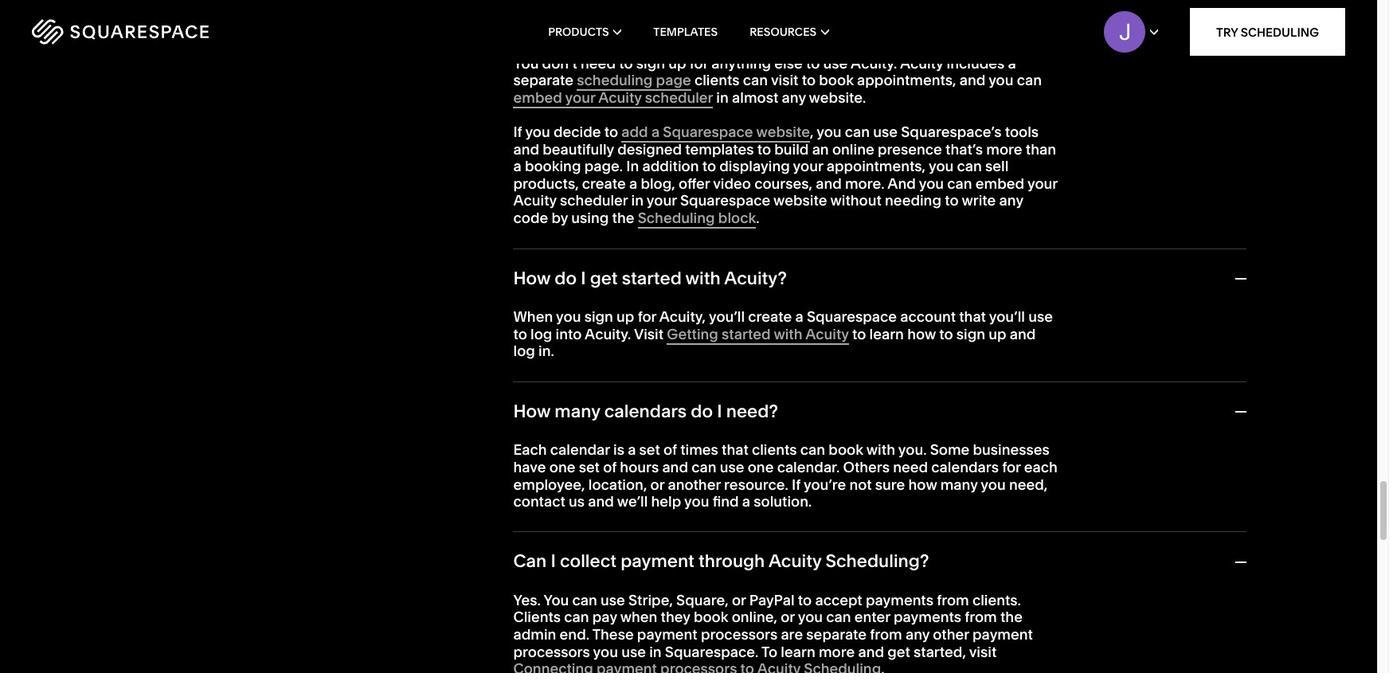 Task type: locate. For each thing, give the bounding box(es) containing it.
1 vertical spatial more
[[819, 642, 855, 661]]

to learn how to sign up and log in.
[[513, 325, 1036, 360]]

the right other
[[1000, 608, 1023, 626]]

0 horizontal spatial embed
[[513, 88, 562, 107]]

0 vertical spatial appointments,
[[857, 71, 956, 89]]

that's
[[946, 140, 983, 158]]

includes
[[947, 54, 1005, 72]]

1 horizontal spatial that
[[959, 307, 986, 326]]

and inside yes. you can use stripe, square, or paypal to accept payments from clients. clients can pay when they book online, or you can enter payments from the admin end. these payment processors are separate from any other payment processors you use in squarespace. to learn more and get started, visit
[[858, 642, 884, 661]]

from up started,
[[965, 608, 997, 626]]

you'll right account
[[989, 307, 1025, 326]]

log left into on the left of page
[[531, 325, 552, 343]]

clients up resource.
[[752, 441, 797, 459]]

embed down don't
[[513, 88, 562, 107]]

1 vertical spatial in
[[631, 191, 644, 210]]

appointments, up the 'squarespace's'
[[857, 71, 956, 89]]

1 horizontal spatial visit
[[969, 642, 997, 661]]

1 horizontal spatial scheduling
[[1241, 24, 1319, 39]]

tools
[[1005, 123, 1039, 141]]

scheduler up if you decide to add a squarespace website
[[645, 88, 713, 107]]

scheduler down page.
[[560, 191, 628, 210]]

can down "website."
[[845, 123, 870, 141]]

1 vertical spatial scheduler
[[560, 191, 628, 210]]

1 horizontal spatial you
[[544, 591, 569, 609]]

set
[[639, 441, 660, 459], [579, 458, 600, 476]]

need inside you don't need to sign up for anything else to use acuity. acuity includes a separate
[[581, 54, 616, 72]]

without
[[830, 191, 882, 210]]

you right paypal
[[798, 608, 823, 626]]

1 horizontal spatial in
[[649, 642, 662, 661]]

or left paypal
[[732, 591, 746, 609]]

up down templates
[[668, 54, 686, 72]]

clients
[[513, 608, 561, 626]]

can left enter
[[826, 608, 851, 626]]

more.
[[845, 174, 885, 193]]

how inside each calendar is a set of times that clients can book with you. some businesses have one set of hours and can use one calendar. others need calendars for each employee, location, or another resource. if you're not sure how many you need, contact us and we'll help you find a solution.
[[908, 475, 937, 493]]

processors down clients at the bottom
[[513, 642, 590, 661]]

you'll right acuity,
[[709, 307, 745, 326]]

1 horizontal spatial clients
[[752, 441, 797, 459]]

templates
[[653, 25, 718, 39]]

i left need?
[[717, 401, 722, 422]]

payments
[[866, 591, 933, 609], [894, 608, 961, 626]]

employee,
[[513, 475, 585, 493]]

scheduling down 'offer'
[[638, 209, 715, 227]]

separate down accept
[[806, 625, 867, 644]]

else
[[774, 54, 803, 72]]

sign inside to learn how to sign up and log in.
[[956, 325, 985, 343]]

1 horizontal spatial any
[[906, 625, 930, 644]]

book inside yes. you can use stripe, square, or paypal to accept payments from clients. clients can pay when they book online, or you can enter payments from the admin end. these payment processors are separate from any other payment processors you use in squarespace. to learn more and get started, visit
[[694, 608, 728, 626]]

0 horizontal spatial calendars
[[604, 401, 687, 422]]

1 horizontal spatial learn
[[869, 325, 904, 343]]

you'll
[[709, 307, 745, 326], [989, 307, 1025, 326]]

appointments, inside scheduling page clients can visit to book appointments, and you can embed your acuity scheduler in almost any website.
[[857, 71, 956, 89]]

0 vertical spatial embed
[[513, 88, 562, 107]]

0 horizontal spatial acuity.
[[585, 325, 631, 343]]

calendars
[[604, 401, 687, 422], [931, 458, 999, 476]]

acuity inside ', you can use squarespace's tools and beautifully designed templates to build an online presence that's more than a booking page. in addition to displaying your appointments, you can sell products, create a blog, offer video courses, and more. and you can embed your acuity scheduler in your squarespace website without needing to write any code by using the'
[[513, 191, 557, 210]]

that right account
[[959, 307, 986, 326]]

log inside to learn how to sign up and log in.
[[513, 342, 535, 360]]

you inside when you sign up for acuity, you'll create a squarespace account that you'll use to log into acuity. visit
[[556, 307, 581, 326]]

appointments, up without
[[826, 157, 926, 175]]

or right online,
[[781, 608, 795, 626]]

if left you're
[[792, 475, 801, 493]]

1 vertical spatial for
[[638, 307, 656, 326]]

in down when
[[649, 642, 662, 661]]

1 horizontal spatial embed
[[976, 174, 1024, 193]]

getting
[[667, 325, 718, 343]]

can
[[513, 551, 547, 572]]

the
[[612, 209, 634, 227], [1000, 608, 1023, 626]]

any inside yes. you can use stripe, square, or paypal to accept payments from clients. clients can pay when they book online, or you can enter payments from the admin end. these payment processors are separate from any other payment processors you use in squarespace. to learn more and get started, visit
[[906, 625, 930, 644]]

need up don't
[[550, 14, 593, 35]]

2 one from the left
[[748, 458, 774, 476]]

2 horizontal spatial sign
[[956, 325, 985, 343]]

use inside each calendar is a set of times that clients can book with you. some businesses have one set of hours and can use one calendar. others need calendars for each employee, location, or another resource. if you're not sure how many you need, contact us and we'll help you find a solution.
[[720, 458, 744, 476]]

0 vertical spatial how
[[513, 267, 551, 289]]

add a squarespace website link
[[622, 123, 810, 143]]

how for how do i get started with acuity?
[[513, 267, 551, 289]]

an
[[812, 140, 829, 158]]

any left other
[[906, 625, 930, 644]]

started right getting
[[722, 325, 771, 343]]

squarespace logo link
[[32, 19, 295, 45]]

for down templates
[[690, 54, 708, 72]]

addition
[[642, 157, 699, 175]]

website inside ', you can use squarespace's tools and beautifully designed templates to build an online presence that's more than a booking page. in addition to displaying your appointments, you can sell products, create a blog, offer video courses, and more. and you can embed your acuity scheduler in your squarespace website without needing to write any code by using the'
[[773, 191, 827, 210]]

0 vertical spatial scheduling
[[1241, 24, 1319, 39]]

sign for anything
[[636, 54, 665, 72]]

0 vertical spatial you
[[513, 54, 539, 72]]

you right when
[[556, 307, 581, 326]]

1 horizontal spatial of
[[664, 441, 677, 459]]

online,
[[732, 608, 777, 626]]

displaying
[[719, 157, 790, 175]]

you down the 'squarespace's'
[[929, 157, 954, 175]]

yes. you can use stripe, square, or paypal to accept payments from clients. clients can pay when they book online, or you can enter payments from the admin end. these payment processors are separate from any other payment processors you use in squarespace. to learn more and get started, visit
[[513, 591, 1033, 661]]

create right getting
[[748, 307, 792, 326]]

need left some
[[893, 458, 928, 476]]

1 vertical spatial create
[[748, 307, 792, 326]]

any right write on the top right
[[999, 191, 1023, 210]]

0 vertical spatial started
[[622, 267, 682, 289]]

online
[[832, 140, 874, 158]]

0 vertical spatial learn
[[869, 325, 904, 343]]

learn inside to learn how to sign up and log in.
[[869, 325, 904, 343]]

not
[[849, 475, 872, 493]]

1 vertical spatial website
[[756, 123, 810, 141]]

0 vertical spatial need
[[550, 14, 593, 35]]

code
[[513, 209, 548, 227]]

up
[[668, 54, 686, 72], [617, 307, 634, 326], [989, 325, 1006, 343]]

sign inside you don't need to sign up for anything else to use acuity. acuity includes a separate
[[636, 54, 665, 72]]

you up tools
[[989, 71, 1014, 89]]

how
[[513, 267, 551, 289], [513, 401, 551, 422]]

up down "how do i get started with acuity?"
[[617, 307, 634, 326]]

website right .
[[773, 191, 827, 210]]

2 horizontal spatial up
[[989, 325, 1006, 343]]

0 vertical spatial get
[[590, 267, 618, 289]]

of left the 'times'
[[664, 441, 677, 459]]

1 vertical spatial acuity?
[[724, 267, 787, 289]]

of left hours
[[603, 458, 617, 476]]

sign right into on the left of page
[[584, 307, 613, 326]]

calendars inside each calendar is a set of times that clients can book with you. some businesses have one set of hours and can use one calendar. others need calendars for each employee, location, or another resource. if you're not sure how many you need, contact us and we'll help you find a solution.
[[931, 458, 999, 476]]

payments down scheduling? in the right bottom of the page
[[866, 591, 933, 609]]

or inside each calendar is a set of times that clients can book with you. some businesses have one set of hours and can use one calendar. others need calendars for each employee, location, or another resource. if you're not sure how many you need, contact us and we'll help you find a solution.
[[650, 475, 664, 493]]

of
[[664, 441, 677, 459], [603, 458, 617, 476]]

1 horizontal spatial more
[[986, 140, 1022, 158]]

use inside when you sign up for acuity, you'll create a squarespace account that you'll use to log into acuity. visit
[[1028, 307, 1053, 326]]

website left 'an' at the top of the page
[[756, 123, 810, 141]]

0 horizontal spatial for
[[638, 307, 656, 326]]

can down that's
[[947, 174, 972, 193]]

you left don't
[[513, 54, 539, 72]]

many inside each calendar is a set of times that clients can book with you. some businesses have one set of hours and can use one calendar. others need calendars for each employee, location, or another resource. if you're not sure how many you need, contact us and we'll help you find a solution.
[[940, 475, 978, 493]]

clients inside scheduling page clients can visit to book appointments, and you can embed your acuity scheduler in almost any website.
[[694, 71, 740, 89]]

1 horizontal spatial with
[[774, 325, 803, 343]]

1 horizontal spatial you'll
[[989, 307, 1025, 326]]

your down than
[[1027, 174, 1058, 193]]

started up acuity,
[[622, 267, 682, 289]]

1 horizontal spatial started
[[722, 325, 771, 343]]

0 vertical spatial acuity.
[[851, 54, 897, 72]]

you don't need to sign up for anything else to use acuity. acuity includes a separate
[[513, 54, 1016, 89]]

how up the each
[[513, 401, 551, 422]]

0 horizontal spatial or
[[650, 475, 664, 493]]

scheduling right the try
[[1241, 24, 1319, 39]]

decide
[[554, 123, 601, 141]]

0 horizontal spatial visit
[[771, 71, 798, 89]]

1 vertical spatial calendars
[[931, 458, 999, 476]]

you right and at top right
[[919, 174, 944, 193]]

visit inside yes. you can use stripe, square, or paypal to accept payments from clients. clients can pay when they book online, or you can enter payments from the admin end. these payment processors are separate from any other payment processors you use in squarespace. to learn more and get started, visit
[[969, 642, 997, 661]]

scheduler inside ', you can use squarespace's tools and beautifully designed templates to build an online presence that's more than a booking page. in addition to displaying your appointments, you can sell products, create a blog, offer video courses, and more. and you can embed your acuity scheduler in your squarespace website without needing to write any code by using the'
[[560, 191, 628, 210]]

i up into on the left of page
[[581, 267, 586, 289]]

a inside when you sign up for acuity, you'll create a squarespace account that you'll use to log into acuity. visit
[[795, 307, 803, 326]]

for left each
[[1002, 458, 1021, 476]]

visit inside scheduling page clients can visit to book appointments, and you can embed your acuity scheduler in almost any website.
[[771, 71, 798, 89]]

0 horizontal spatial separate
[[513, 71, 574, 89]]

get down using
[[590, 267, 618, 289]]

calendars up is
[[604, 401, 687, 422]]

0 horizontal spatial in
[[631, 191, 644, 210]]

and
[[888, 174, 916, 193]]

when
[[513, 307, 553, 326]]

1 horizontal spatial acuity?
[[850, 14, 912, 35]]

can up end. at the bottom
[[572, 591, 597, 609]]

one up solution.
[[748, 458, 774, 476]]

through
[[698, 551, 765, 572]]

squarespace inside ', you can use squarespace's tools and beautifully designed templates to build an online presence that's more than a booking page. in addition to displaying your appointments, you can sell products, create a blog, offer video courses, and more. and you can embed your acuity scheduler in your squarespace website without needing to write any code by using the'
[[680, 191, 770, 210]]

clients
[[694, 71, 740, 89], [752, 441, 797, 459]]

acuity.
[[851, 54, 897, 72], [585, 325, 631, 343]]

1 horizontal spatial separate
[[806, 625, 867, 644]]

times
[[680, 441, 718, 459]]

2 vertical spatial need
[[893, 458, 928, 476]]

video
[[713, 174, 751, 193]]

scheduling
[[1241, 24, 1319, 39], [638, 209, 715, 227]]

a inside you don't need to sign up for anything else to use acuity. acuity includes a separate
[[1008, 54, 1016, 72]]

sign inside when you sign up for acuity, you'll create a squarespace account that you'll use to log into acuity. visit
[[584, 307, 613, 326]]

0 vertical spatial how
[[907, 325, 936, 343]]

sign
[[636, 54, 665, 72], [584, 307, 613, 326], [956, 325, 985, 343]]

0 vertical spatial create
[[582, 174, 626, 193]]

0 vertical spatial acuity?
[[850, 14, 912, 35]]

1 one from the left
[[549, 458, 576, 476]]

create
[[582, 174, 626, 193], [748, 307, 792, 326]]

resource.
[[724, 475, 788, 493]]

and inside scheduling page clients can visit to book appointments, and you can embed your acuity scheduler in almost any website.
[[960, 71, 986, 89]]

up inside you don't need to sign up for anything else to use acuity. acuity includes a separate
[[668, 54, 686, 72]]

0 vertical spatial for
[[690, 54, 708, 72]]

for left acuity,
[[638, 307, 656, 326]]

1 vertical spatial get
[[888, 642, 910, 661]]

need for don't
[[581, 54, 616, 72]]

2 horizontal spatial or
[[781, 608, 795, 626]]

resources button
[[750, 0, 829, 64]]

many up calendar on the bottom
[[555, 401, 600, 422]]

for
[[690, 54, 708, 72], [638, 307, 656, 326], [1002, 458, 1021, 476]]

create inside ', you can use squarespace's tools and beautifully designed templates to build an online presence that's more than a booking page. in addition to displaying your appointments, you can sell products, create a blog, offer video courses, and more. and you can embed your acuity scheduler in your squarespace website without needing to write any code by using the'
[[582, 174, 626, 193]]

up inside to learn how to sign up and log in.
[[989, 325, 1006, 343]]

contact
[[513, 492, 565, 511]]

you right yes.
[[544, 591, 569, 609]]

1 how from the top
[[513, 267, 551, 289]]

or right we'll
[[650, 475, 664, 493]]

embed down that's
[[976, 174, 1024, 193]]

you
[[513, 54, 539, 72], [544, 591, 569, 609]]

0 vertical spatial many
[[555, 401, 600, 422]]

0 horizontal spatial up
[[617, 307, 634, 326]]

1 horizontal spatial create
[[748, 307, 792, 326]]

0 horizontal spatial do
[[555, 267, 577, 289]]

0 horizontal spatial the
[[612, 209, 634, 227]]

and inside to learn how to sign up and log in.
[[1010, 325, 1036, 343]]

many down some
[[940, 475, 978, 493]]

1 vertical spatial if
[[792, 475, 801, 493]]

2 how from the top
[[513, 401, 551, 422]]

1 vertical spatial scheduling
[[638, 209, 715, 227]]

up for log
[[989, 325, 1006, 343]]

almost
[[732, 88, 778, 107]]

2 vertical spatial with
[[866, 441, 895, 459]]

block
[[718, 209, 756, 227]]

in left almost
[[716, 88, 729, 107]]

with inside each calendar is a set of times that clients can book with you. some businesses have one set of hours and can use one calendar. others need calendars for each employee, location, or another resource. if you're not sure how many you need, contact us and we'll help you find a solution.
[[866, 441, 895, 459]]

a
[[597, 14, 607, 35], [1008, 54, 1016, 72], [651, 123, 660, 141], [513, 157, 521, 175], [629, 174, 637, 193], [795, 307, 803, 326], [628, 441, 636, 459], [742, 492, 750, 511]]

0 horizontal spatial that
[[722, 441, 749, 459]]

2 vertical spatial book
[[694, 608, 728, 626]]

2 vertical spatial in
[[649, 642, 662, 661]]

how for how many calendars do i need?
[[513, 401, 551, 422]]

sign for log
[[956, 325, 985, 343]]

0 horizontal spatial any
[[782, 88, 806, 107]]

0 vertical spatial more
[[986, 140, 1022, 158]]

0 vertical spatial clients
[[694, 71, 740, 89]]

your inside scheduling page clients can visit to book appointments, and you can embed your acuity scheduler in almost any website.
[[565, 88, 595, 107]]

0 horizontal spatial with
[[685, 267, 721, 289]]

set left is
[[579, 458, 600, 476]]

1 vertical spatial that
[[722, 441, 749, 459]]

templates
[[685, 140, 754, 158]]

you down pay
[[593, 642, 618, 661]]

you inside scheduling page clients can visit to book appointments, and you can embed your acuity scheduler in almost any website.
[[989, 71, 1014, 89]]

0 vertical spatial if
[[513, 123, 522, 141]]

processors down paypal
[[701, 625, 778, 644]]

you
[[989, 71, 1014, 89], [525, 123, 550, 141], [817, 123, 842, 141], [929, 157, 954, 175], [919, 174, 944, 193], [556, 307, 581, 326], [981, 475, 1006, 493], [684, 492, 709, 511], [798, 608, 823, 626], [593, 642, 618, 661]]

in inside scheduling page clients can visit to book appointments, and you can embed your acuity scheduler in almost any website.
[[716, 88, 729, 107]]

scheduling page link
[[577, 71, 691, 91]]

any down the else
[[782, 88, 806, 107]]

one
[[549, 458, 576, 476], [748, 458, 774, 476]]

0 vertical spatial book
[[819, 71, 854, 89]]

acuity. inside you don't need to sign up for anything else to use acuity. acuity includes a separate
[[851, 54, 897, 72]]

do up into on the left of page
[[555, 267, 577, 289]]

needing
[[885, 191, 941, 210]]

your up "decide"
[[565, 88, 595, 107]]

1 vertical spatial many
[[940, 475, 978, 493]]

separate inside yes. you can use stripe, square, or paypal to accept payments from clients. clients can pay when they book online, or you can enter payments from the admin end. these payment processors are separate from any other payment processors you use in squarespace. to learn more and get started, visit
[[806, 625, 867, 644]]

that right the 'times'
[[722, 441, 749, 459]]

find
[[713, 492, 739, 511]]

1 horizontal spatial up
[[668, 54, 686, 72]]

1 horizontal spatial if
[[792, 475, 801, 493]]

to inside when you sign up for acuity, you'll create a squarespace account that you'll use to log into acuity. visit
[[513, 325, 527, 343]]

0 horizontal spatial clients
[[694, 71, 740, 89]]

1 vertical spatial visit
[[969, 642, 997, 661]]

2 vertical spatial for
[[1002, 458, 1021, 476]]

pay
[[592, 608, 617, 626]]

acuity,
[[659, 307, 706, 326]]

using
[[571, 209, 609, 227]]

0 vertical spatial in
[[716, 88, 729, 107]]

book right the else
[[819, 71, 854, 89]]

1 vertical spatial how
[[513, 401, 551, 422]]

log
[[531, 325, 552, 343], [513, 342, 535, 360]]

scheduling inside "link"
[[1241, 24, 1319, 39]]

need down products
[[581, 54, 616, 72]]

0 horizontal spatial learn
[[781, 642, 815, 661]]

get left started,
[[888, 642, 910, 661]]

if up products,
[[513, 123, 522, 141]]

2 horizontal spatial in
[[716, 88, 729, 107]]

designed
[[617, 140, 682, 158]]

each
[[1024, 458, 1058, 476]]

one right have at bottom
[[549, 458, 576, 476]]

you left find
[[684, 492, 709, 511]]

embed inside ', you can use squarespace's tools and beautifully designed templates to build an online presence that's more than a booking page. in addition to displaying your appointments, you can sell products, create a blog, offer video courses, and more. and you can embed your acuity scheduler in your squarespace website without needing to write any code by using the'
[[976, 174, 1024, 193]]

up inside when you sign up for acuity, you'll create a squarespace account that you'll use to log into acuity. visit
[[617, 307, 634, 326]]

1 vertical spatial embed
[[976, 174, 1024, 193]]

appointments,
[[857, 71, 956, 89], [826, 157, 926, 175]]

for inside each calendar is a set of times that clients can book with you. some businesses have one set of hours and can use one calendar. others need calendars for each employee, location, or another resource. if you're not sure how many you need, contact us and we'll help you find a solution.
[[1002, 458, 1021, 476]]

create inside when you sign up for acuity, you'll create a squarespace account that you'll use to log into acuity. visit
[[748, 307, 792, 326]]

website up anything
[[725, 14, 791, 35]]

1 horizontal spatial one
[[748, 458, 774, 476]]

collect
[[560, 551, 616, 572]]

sign down templates
[[636, 54, 665, 72]]

book up not
[[829, 441, 863, 459]]

0 horizontal spatial one
[[549, 458, 576, 476]]

clients.
[[972, 591, 1021, 609]]

scheduling page clients can visit to book appointments, and you can embed your acuity scheduler in almost any website.
[[513, 71, 1042, 107]]

separate
[[513, 71, 574, 89], [806, 625, 867, 644]]

acuity. right into on the left of page
[[585, 325, 631, 343]]

more left than
[[986, 140, 1022, 158]]

acuity?
[[850, 14, 912, 35], [724, 267, 787, 289]]

1 horizontal spatial get
[[888, 642, 910, 661]]

squarespace logo image
[[32, 19, 209, 45]]

1 vertical spatial need
[[581, 54, 616, 72]]

you're
[[804, 475, 846, 493]]

0 vertical spatial scheduler
[[645, 88, 713, 107]]

payment down clients.
[[973, 625, 1033, 644]]

up right account
[[989, 325, 1006, 343]]

another
[[668, 475, 721, 493]]

do
[[555, 267, 577, 289], [691, 401, 713, 422]]

learn inside yes. you can use stripe, square, or paypal to accept payments from clients. clients can pay when they book online, or you can enter payments from the admin end. these payment processors are separate from any other payment processors you use in squarespace. to learn more and get started, visit
[[781, 642, 815, 661]]

that
[[959, 307, 986, 326], [722, 441, 749, 459]]

0 horizontal spatial create
[[582, 174, 626, 193]]

acuity. up "website."
[[851, 54, 897, 72]]

set right is
[[639, 441, 660, 459]]

in inside ', you can use squarespace's tools and beautifully designed templates to build an online presence that's more than a booking page. in addition to displaying your appointments, you can sell products, create a blog, offer video courses, and more. and you can embed your acuity scheduler in your squarespace website without needing to write any code by using the'
[[631, 191, 644, 210]]

2 vertical spatial website
[[773, 191, 827, 210]]

separate down do
[[513, 71, 574, 89]]

1 horizontal spatial acuity.
[[851, 54, 897, 72]]

offer
[[679, 174, 710, 193]]

0 vertical spatial separate
[[513, 71, 574, 89]]

do up the 'times'
[[691, 401, 713, 422]]

1 vertical spatial you
[[544, 591, 569, 609]]



Task type: vqa. For each thing, say whether or not it's contained in the screenshot.
Colton image
no



Task type: describe. For each thing, give the bounding box(es) containing it.
for inside when you sign up for acuity, you'll create a squarespace account that you'll use to log into acuity. visit
[[638, 307, 656, 326]]

in
[[626, 157, 639, 175]]

acuity. inside when you sign up for acuity, you'll create a squarespace account that you'll use to log into acuity. visit
[[585, 325, 631, 343]]

scheduling
[[577, 71, 653, 89]]

to inside scheduling page clients can visit to book appointments, and you can embed your acuity scheduler in almost any website.
[[802, 71, 816, 89]]

from up other
[[937, 591, 969, 609]]

can left sell
[[957, 157, 982, 175]]

stripe,
[[628, 591, 673, 609]]

visit
[[634, 325, 664, 343]]

each calendar is a set of times that clients can book with you. some businesses have one set of hours and can use one calendar. others need calendars for each employee, location, or another resource. if you're not sure how many you need, contact us and we'll help you find a solution.
[[513, 441, 1058, 511]]

do i need a squarespace website to use acuity?
[[513, 14, 912, 35]]

is
[[613, 441, 624, 459]]

more inside ', you can use squarespace's tools and beautifully designed templates to build an online presence that's more than a booking page. in addition to displaying your appointments, you can sell products, create a blog, offer video courses, and more. and you can embed your acuity scheduler in your squarespace website without needing to write any code by using the'
[[986, 140, 1022, 158]]

how do i get started with acuity?
[[513, 267, 787, 289]]

when
[[620, 608, 657, 626]]

accept
[[815, 591, 862, 609]]

with inside getting started with acuity link
[[774, 325, 803, 343]]

how inside to learn how to sign up and log in.
[[907, 325, 936, 343]]

need,
[[1009, 475, 1048, 493]]

by
[[551, 209, 568, 227]]

any inside scheduling page clients can visit to book appointments, and you can embed your acuity scheduler in almost any website.
[[782, 88, 806, 107]]

booking
[[525, 157, 581, 175]]

can left the else
[[743, 71, 768, 89]]

than
[[1026, 140, 1056, 158]]

we'll
[[617, 492, 648, 511]]

0 horizontal spatial started
[[622, 267, 682, 289]]

solution.
[[754, 492, 812, 511]]

need inside each calendar is a set of times that clients can book with you. some businesses have one set of hours and can use one calendar. others need calendars for each employee, location, or another resource. if you're not sure how many you need, contact us and we'll help you find a solution.
[[893, 458, 928, 476]]

separate inside you don't need to sign up for anything else to use acuity. acuity includes a separate
[[513, 71, 574, 89]]

can up find
[[692, 458, 716, 476]]

scheduling block link
[[638, 209, 756, 229]]

getting started with acuity link
[[667, 325, 849, 345]]

calendar
[[550, 441, 610, 459]]

location,
[[588, 475, 647, 493]]

i right the can
[[551, 551, 556, 572]]

embed inside scheduling page clients can visit to book appointments, and you can embed your acuity scheduler in almost any website.
[[513, 88, 562, 107]]

page.
[[584, 157, 623, 175]]

products,
[[513, 174, 579, 193]]

use inside you don't need to sign up for anything else to use acuity. acuity includes a separate
[[823, 54, 848, 72]]

payments up started,
[[894, 608, 961, 626]]

admin
[[513, 625, 556, 644]]

log inside when you sign up for acuity, you'll create a squarespace account that you'll use to log into acuity. visit
[[531, 325, 552, 343]]

they
[[661, 608, 690, 626]]

to inside yes. you can use stripe, square, or paypal to accept payments from clients. clients can pay when they book online, or you can enter payments from the admin end. these payment processors are separate from any other payment processors you use in squarespace. to learn more and get started, visit
[[798, 591, 812, 609]]

calendar.
[[777, 458, 840, 476]]

can up you're
[[800, 441, 825, 459]]

squarespace.
[[665, 642, 759, 661]]

any inside ', you can use squarespace's tools and beautifully designed templates to build an online presence that's more than a booking page. in addition to displaying your appointments, you can sell products, create a blog, offer video courses, and more. and you can embed your acuity scheduler in your squarespace website without needing to write any code by using the'
[[999, 191, 1023, 210]]

products button
[[548, 0, 621, 64]]

businesses
[[973, 441, 1050, 459]]

that inside each calendar is a set of times that clients can book with you. some businesses have one set of hours and can use one calendar. others need calendars for each employee, location, or another resource. if you're not sure how many you need, contact us and we'll help you find a solution.
[[722, 441, 749, 459]]

that inside when you sign up for acuity, you'll create a squarespace account that you'll use to log into acuity. visit
[[959, 307, 986, 326]]

products
[[548, 25, 609, 39]]

.
[[756, 209, 759, 227]]

0 horizontal spatial processors
[[513, 642, 590, 661]]

build
[[774, 140, 809, 158]]

you right , at the top right
[[817, 123, 842, 141]]

i right do
[[541, 14, 546, 35]]

appointments, inside ', you can use squarespace's tools and beautifully designed templates to build an online presence that's more than a booking page. in addition to displaying your appointments, you can sell products, create a blog, offer video courses, and more. and you can embed your acuity scheduler in your squarespace website without needing to write any code by using the'
[[826, 157, 926, 175]]

are
[[781, 625, 803, 644]]

website.
[[809, 88, 866, 107]]

help
[[651, 492, 681, 511]]

book inside each calendar is a set of times that clients can book with you. some businesses have one set of hours and can use one calendar. others need calendars for each employee, location, or another resource. if you're not sure how many you need, contact us and we'll help you find a solution.
[[829, 441, 863, 459]]

courses,
[[754, 174, 812, 193]]

if you decide to add a squarespace website
[[513, 123, 810, 141]]

scheduling block .
[[638, 209, 759, 227]]

0 vertical spatial do
[[555, 267, 577, 289]]

templates link
[[653, 0, 718, 64]]

payment up stripe,
[[621, 551, 694, 572]]

if inside each calendar is a set of times that clients can book with you. some businesses have one set of hours and can use one calendar. others need calendars for each employee, location, or another resource. if you're not sure how many you need, contact us and we'll help you find a solution.
[[792, 475, 801, 493]]

you.
[[898, 441, 927, 459]]

can up tools
[[1017, 71, 1042, 89]]

to
[[761, 642, 777, 661]]

how many calendars do i need?
[[513, 401, 778, 422]]

square,
[[676, 591, 729, 609]]

1 vertical spatial do
[[691, 401, 713, 422]]

acuity inside you don't need to sign up for anything else to use acuity. acuity includes a separate
[[900, 54, 943, 72]]

clients inside each calendar is a set of times that clients can book with you. some businesses have one set of hours and can use one calendar. others need calendars for each employee, location, or another resource. if you're not sure how many you need, contact us and we'll help you find a solution.
[[752, 441, 797, 459]]

into
[[556, 325, 582, 343]]

you inside yes. you can use stripe, square, or paypal to accept payments from clients. clients can pay when they book online, or you can enter payments from the admin end. these payment processors are separate from any other payment processors you use in squarespace. to learn more and get started, visit
[[544, 591, 569, 609]]

0 horizontal spatial scheduling
[[638, 209, 715, 227]]

from left started,
[[870, 625, 902, 644]]

scheduler inside scheduling page clients can visit to book appointments, and you can embed your acuity scheduler in almost any website.
[[645, 88, 713, 107]]

your down , at the top right
[[793, 157, 823, 175]]

can left pay
[[564, 608, 589, 626]]

beautifully
[[543, 140, 614, 158]]

blog,
[[641, 174, 675, 193]]

1 horizontal spatial or
[[732, 591, 746, 609]]

the inside ', you can use squarespace's tools and beautifully designed templates to build an online presence that's more than a booking page. in addition to displaying your appointments, you can sell products, create a blog, offer video courses, and more. and you can embed your acuity scheduler in your squarespace website without needing to write any code by using the'
[[612, 209, 634, 227]]

0 horizontal spatial many
[[555, 401, 600, 422]]

need?
[[726, 401, 778, 422]]

try
[[1216, 24, 1238, 39]]

up for anything
[[668, 54, 686, 72]]

book inside scheduling page clients can visit to book appointments, and you can embed your acuity scheduler in almost any website.
[[819, 71, 854, 89]]

try scheduling
[[1216, 24, 1319, 39]]

2 you'll from the left
[[989, 307, 1025, 326]]

your down addition
[[647, 191, 677, 210]]

presence
[[878, 140, 942, 158]]

1 vertical spatial started
[[722, 325, 771, 343]]

hours
[[620, 458, 659, 476]]

try scheduling link
[[1190, 8, 1345, 56]]

0 horizontal spatial get
[[590, 267, 618, 289]]

paypal
[[749, 591, 795, 609]]

0 horizontal spatial acuity?
[[724, 267, 787, 289]]

squarespace inside when you sign up for acuity, you'll create a squarespace account that you'll use to log into acuity. visit
[[807, 307, 897, 326]]

some
[[930, 441, 970, 459]]

each
[[513, 441, 547, 459]]

us
[[569, 492, 585, 511]]

0 horizontal spatial set
[[579, 458, 600, 476]]

in inside yes. you can use stripe, square, or paypal to accept payments from clients. clients can pay when they book online, or you can enter payments from the admin end. these payment processors are separate from any other payment processors you use in squarespace. to learn more and get started, visit
[[649, 642, 662, 661]]

yes.
[[513, 591, 541, 609]]

acuity inside scheduling page clients can visit to book appointments, and you can embed your acuity scheduler in almost any website.
[[598, 88, 642, 107]]

enter
[[854, 608, 890, 626]]

get inside yes. you can use stripe, square, or paypal to accept payments from clients. clients can pay when they book online, or you can enter payments from the admin end. these payment processors are separate from any other payment processors you use in squarespace. to learn more and get started, visit
[[888, 642, 910, 661]]

payment down stripe,
[[637, 625, 697, 644]]

in.
[[538, 342, 554, 360]]

need for i
[[550, 14, 593, 35]]

end.
[[560, 625, 589, 644]]

anything
[[712, 54, 771, 72]]

0 vertical spatial with
[[685, 267, 721, 289]]

don't
[[542, 54, 577, 72]]

you up booking
[[525, 123, 550, 141]]

the inside yes. you can use stripe, square, or paypal to accept payments from clients. clients can pay when they book online, or you can enter payments from the admin end. these payment processors are separate from any other payment processors you use in squarespace. to learn more and get started, visit
[[1000, 608, 1023, 626]]

resources
[[750, 25, 817, 39]]

1 you'll from the left
[[709, 307, 745, 326]]

when you sign up for acuity, you'll create a squarespace account that you'll use to log into acuity. visit
[[513, 307, 1053, 343]]

1 horizontal spatial processors
[[701, 625, 778, 644]]

0 horizontal spatial if
[[513, 123, 522, 141]]

more inside yes. you can use stripe, square, or paypal to accept payments from clients. clients can pay when they book online, or you can enter payments from the admin end. these payment processors are separate from any other payment processors you use in squarespace. to learn more and get started, visit
[[819, 642, 855, 661]]

others
[[843, 458, 890, 476]]

for inside you don't need to sign up for anything else to use acuity. acuity includes a separate
[[690, 54, 708, 72]]

add
[[622, 123, 648, 141]]

use inside ', you can use squarespace's tools and beautifully designed templates to build an online presence that's more than a booking page. in addition to displaying your appointments, you can sell products, create a blog, offer video courses, and more. and you can embed your acuity scheduler in your squarespace website without needing to write any code by using the'
[[873, 123, 898, 141]]

embed your acuity scheduler link
[[513, 88, 713, 108]]

0 horizontal spatial of
[[603, 458, 617, 476]]

,
[[810, 123, 814, 141]]

scheduling?
[[826, 551, 929, 572]]

you inside you don't need to sign up for anything else to use acuity. acuity includes a separate
[[513, 54, 539, 72]]

other
[[933, 625, 969, 644]]

you left need,
[[981, 475, 1006, 493]]

1 horizontal spatial set
[[639, 441, 660, 459]]

0 vertical spatial website
[[725, 14, 791, 35]]



